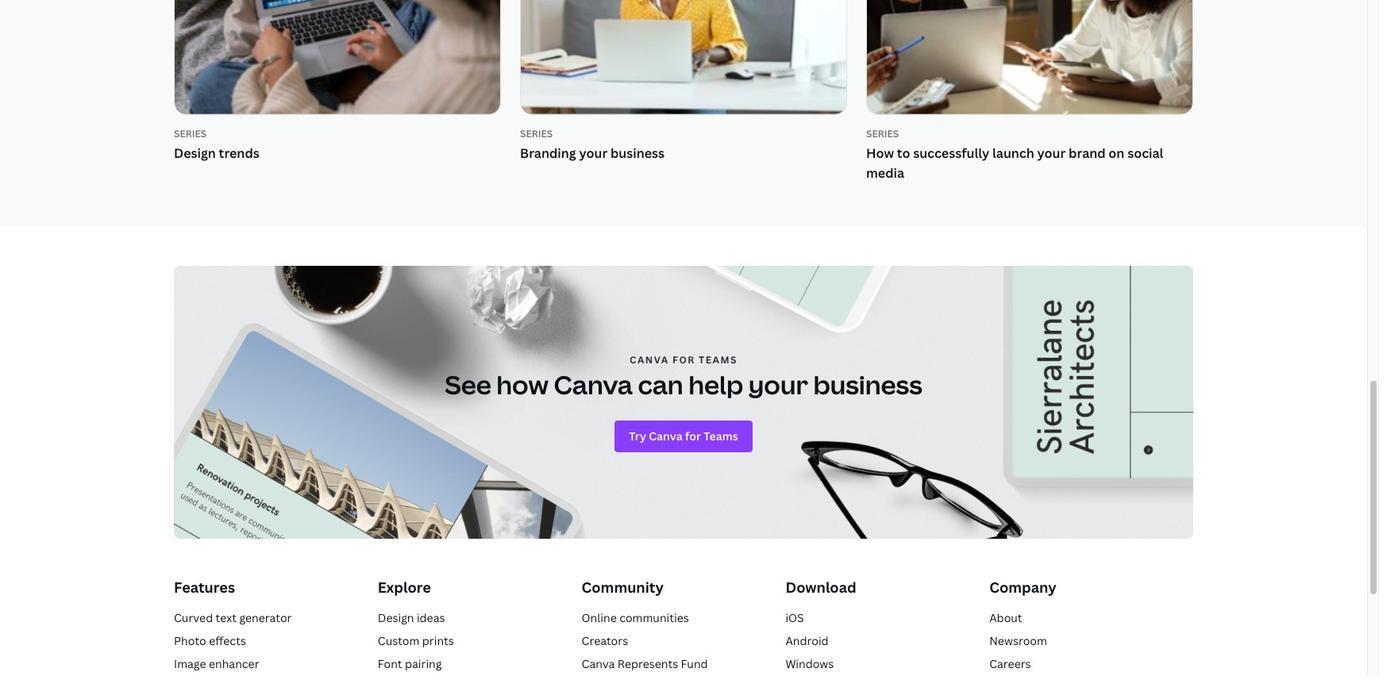 Task type: describe. For each thing, give the bounding box(es) containing it.
series for design
[[174, 127, 207, 141]]

series how to successfully launch your brand on social media
[[867, 127, 1164, 182]]

design inside series design trends
[[174, 144, 216, 162]]

successfully
[[914, 144, 990, 162]]

company
[[990, 578, 1057, 597]]

canva for teams see how canva can help your business
[[445, 353, 923, 402]]

social
[[1128, 144, 1164, 162]]

1 vertical spatial canva
[[554, 368, 633, 402]]

image enhancer link
[[174, 657, 259, 672]]

photo effects link
[[174, 634, 246, 649]]

careers
[[990, 657, 1032, 672]]

for
[[673, 353, 696, 367]]

image
[[174, 657, 206, 672]]

series branding your business
[[520, 127, 665, 162]]

can
[[638, 368, 684, 402]]

teams
[[699, 353, 738, 367]]

branding
[[520, 144, 576, 162]]

newsroom link
[[990, 634, 1048, 649]]

communities
[[620, 611, 689, 626]]

custom
[[378, 634, 420, 649]]

ideas
[[417, 611, 445, 626]]

series for branding
[[520, 127, 553, 141]]

ios
[[786, 611, 805, 626]]

series for how
[[867, 127, 899, 141]]

to
[[898, 144, 911, 162]]

your inside the series branding your business
[[579, 144, 608, 162]]

prints
[[422, 634, 454, 649]]

series design trends
[[174, 127, 260, 162]]

text
[[216, 611, 237, 626]]

represents
[[618, 657, 679, 672]]

creators link
[[582, 634, 629, 649]]

0 vertical spatial canva
[[630, 353, 670, 367]]

windows
[[786, 657, 834, 672]]

font pairing link
[[378, 657, 442, 672]]

creators
[[582, 634, 629, 649]]

brand
[[1069, 144, 1106, 162]]

how
[[497, 368, 549, 402]]

curved
[[174, 611, 213, 626]]

design inside design ideas custom prints font pairing
[[378, 611, 414, 626]]

pairing
[[405, 657, 442, 672]]

explore
[[378, 578, 431, 597]]

business inside the canva for teams see how canva can help your business
[[814, 368, 923, 402]]

online communities creators canva represents fund
[[582, 611, 708, 672]]

newsroom
[[990, 634, 1048, 649]]

canva represents fund link
[[582, 657, 708, 672]]

enhancer
[[209, 657, 259, 672]]



Task type: locate. For each thing, give the bounding box(es) containing it.
your inside the canva for teams see how canva can help your business
[[749, 368, 809, 402]]

0 vertical spatial design
[[174, 144, 216, 162]]

about link
[[990, 611, 1023, 626]]

2 horizontal spatial series
[[867, 127, 899, 141]]

0 horizontal spatial business
[[611, 144, 665, 162]]

design ideas custom prints font pairing
[[378, 611, 454, 672]]

android
[[786, 634, 829, 649]]

series inside "series how to successfully launch your brand on social media"
[[867, 127, 899, 141]]

on
[[1109, 144, 1125, 162]]

business
[[611, 144, 665, 162], [814, 368, 923, 402]]

launch
[[993, 144, 1035, 162]]

design ideas link
[[378, 611, 445, 626]]

see
[[445, 368, 492, 402]]

android link
[[786, 634, 829, 649]]

community
[[582, 578, 664, 597]]

0 horizontal spatial design
[[174, 144, 216, 162]]

1 vertical spatial business
[[814, 368, 923, 402]]

0 vertical spatial business
[[611, 144, 665, 162]]

3 series from the left
[[867, 127, 899, 141]]

download
[[786, 578, 857, 597]]

curved text generator link
[[174, 611, 292, 626]]

media
[[867, 165, 905, 182]]

design
[[174, 144, 216, 162], [378, 611, 414, 626]]

1 series from the left
[[174, 127, 207, 141]]

trends
[[219, 144, 260, 162]]

windows link
[[786, 657, 834, 672]]

canva
[[630, 353, 670, 367], [554, 368, 633, 402], [582, 657, 615, 672]]

canva down the creators
[[582, 657, 615, 672]]

careers link
[[990, 657, 1032, 672]]

1 horizontal spatial business
[[814, 368, 923, 402]]

0 horizontal spatial your
[[579, 144, 608, 162]]

your right help
[[749, 368, 809, 402]]

design up custom in the bottom left of the page
[[378, 611, 414, 626]]

1 horizontal spatial design
[[378, 611, 414, 626]]

business inside the series branding your business
[[611, 144, 665, 162]]

custom prints link
[[378, 634, 454, 649]]

help
[[689, 368, 744, 402]]

font
[[378, 657, 402, 672]]

your
[[579, 144, 608, 162], [1038, 144, 1066, 162], [749, 368, 809, 402]]

online communities link
[[582, 611, 689, 626]]

how
[[867, 144, 895, 162]]

features
[[174, 578, 235, 597]]

2 horizontal spatial your
[[1038, 144, 1066, 162]]

2 series from the left
[[520, 127, 553, 141]]

canva up 'can'
[[630, 353, 670, 367]]

1 horizontal spatial series
[[520, 127, 553, 141]]

series
[[174, 127, 207, 141], [520, 127, 553, 141], [867, 127, 899, 141]]

ios link
[[786, 611, 805, 626]]

about newsroom careers
[[990, 611, 1048, 672]]

canva left 'can'
[[554, 368, 633, 402]]

fund
[[681, 657, 708, 672]]

effects
[[209, 634, 246, 649]]

series inside the series branding your business
[[520, 127, 553, 141]]

about
[[990, 611, 1023, 626]]

generator
[[239, 611, 292, 626]]

photo
[[174, 634, 206, 649]]

your right branding
[[579, 144, 608, 162]]

your inside "series how to successfully launch your brand on social media"
[[1038, 144, 1066, 162]]

1 vertical spatial design
[[378, 611, 414, 626]]

design left trends at the top
[[174, 144, 216, 162]]

2 vertical spatial canva
[[582, 657, 615, 672]]

curved text generator photo effects image enhancer
[[174, 611, 292, 672]]

1 horizontal spatial your
[[749, 368, 809, 402]]

series inside series design trends
[[174, 127, 207, 141]]

canva inside the online communities creators canva represents fund
[[582, 657, 615, 672]]

your left brand
[[1038, 144, 1066, 162]]

online
[[582, 611, 617, 626]]

0 horizontal spatial series
[[174, 127, 207, 141]]

ios android windows
[[786, 611, 834, 672]]



Task type: vqa. For each thing, say whether or not it's contained in the screenshot.
'Add new' dropdown button
no



